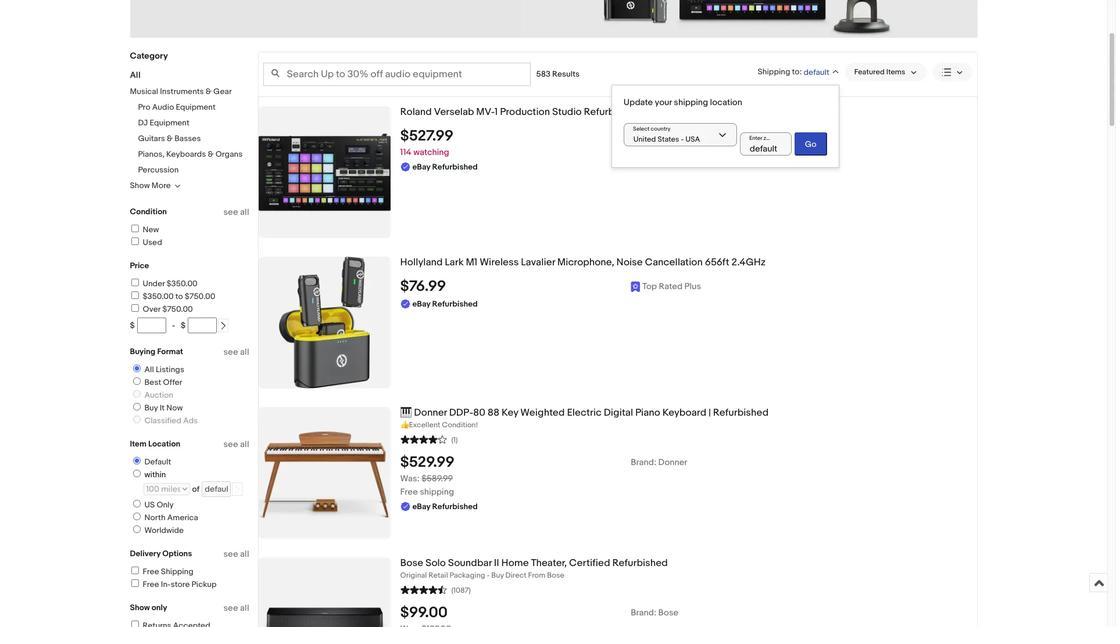 Task type: locate. For each thing, give the bounding box(es) containing it.
[object undefined] image
[[631, 131, 701, 142], [631, 281, 701, 292]]

ebay refurbished down $76.99
[[412, 299, 478, 309]]

0 vertical spatial buy
[[144, 403, 158, 413]]

original
[[400, 571, 427, 581]]

4 all from the top
[[240, 549, 249, 560]]

free right free shipping checkbox
[[143, 567, 159, 577]]

[object undefined] image for $527.99
[[631, 131, 701, 142]]

0 vertical spatial bose
[[400, 558, 423, 570]]

3 ebay from the top
[[412, 502, 430, 512]]

Auction radio
[[133, 391, 140, 398]]

1 horizontal spatial all
[[144, 365, 154, 375]]

equipment down the instruments
[[176, 102, 216, 112]]

bose
[[400, 558, 423, 570], [547, 571, 564, 581], [658, 608, 678, 619]]

show left the more
[[130, 181, 150, 191]]

$750.00 down $350.00 to $750.00
[[162, 305, 193, 314]]

(1)
[[451, 436, 458, 445]]

show more button
[[130, 181, 181, 191]]

production
[[500, 106, 550, 118]]

1 all from the top
[[240, 207, 249, 218]]

see all button
[[223, 207, 249, 218], [223, 347, 249, 358], [223, 439, 249, 450], [223, 549, 249, 560], [223, 603, 249, 614]]

microphone,
[[557, 257, 614, 269]]

keyboard
[[662, 407, 706, 419]]

options
[[162, 549, 192, 559]]

all listings link
[[128, 365, 187, 375]]

0 horizontal spatial $
[[130, 321, 135, 331]]

1 vertical spatial bose
[[547, 571, 564, 581]]

rated down "cancellation"
[[659, 281, 683, 292]]

free down the was:
[[400, 487, 418, 498]]

ebay refurbished down watching
[[412, 162, 478, 172]]

1 vertical spatial all
[[144, 365, 154, 375]]

2 see all button from the top
[[223, 347, 249, 358]]

0 vertical spatial -
[[172, 321, 175, 331]]

plus down roland verselab mv-1 production studio refurbished link
[[684, 131, 701, 142]]

👍excellent
[[400, 421, 440, 430]]

5 see all button from the top
[[223, 603, 249, 614]]

ebay
[[412, 162, 430, 172], [412, 299, 430, 309], [412, 502, 430, 512]]

refurbished down $589.99
[[432, 502, 478, 512]]

2 [object undefined] image from the top
[[631, 281, 701, 292]]

2 top from the top
[[642, 281, 657, 292]]

0 vertical spatial all
[[130, 70, 141, 81]]

all up musical
[[130, 70, 141, 81]]

top for $76.99
[[642, 281, 657, 292]]

free
[[400, 487, 418, 498], [143, 567, 159, 577], [143, 580, 159, 590]]

hollyland lark m1 wireless lavalier microphone, noise cancellation 656ft 2.4ghz link
[[400, 257, 977, 269]]

bose down theater,
[[547, 571, 564, 581]]

auction link
[[128, 391, 176, 400]]

all
[[130, 70, 141, 81], [144, 365, 154, 375]]

ebay refurbished
[[412, 162, 478, 172], [412, 299, 478, 309], [412, 502, 478, 512]]

0 vertical spatial ebay
[[412, 162, 430, 172]]

0 horizontal spatial -
[[172, 321, 175, 331]]

rated
[[659, 131, 683, 142], [659, 281, 683, 292]]

1 horizontal spatial donner
[[658, 457, 687, 468]]

[object undefined] image down "cancellation"
[[631, 281, 701, 292]]

2 ebay from the top
[[412, 299, 430, 309]]

shipping right your
[[674, 97, 708, 108]]

1 vertical spatial ebay
[[412, 299, 430, 309]]

1 ebay refurbished from the top
[[412, 162, 478, 172]]

2 show from the top
[[130, 603, 150, 613]]

2 rated from the top
[[659, 281, 683, 292]]

0 vertical spatial rated
[[659, 131, 683, 142]]

- right packaging
[[487, 571, 490, 581]]

free shipping link
[[129, 567, 193, 577]]

1 vertical spatial shipping
[[420, 487, 454, 498]]

1 $ from the left
[[130, 321, 135, 331]]

0 vertical spatial plus
[[684, 131, 701, 142]]

organs
[[216, 149, 243, 159]]

default text field
[[202, 482, 231, 498]]

all right all listings radio
[[144, 365, 154, 375]]

all for default
[[240, 439, 249, 450]]

0 vertical spatial top
[[642, 131, 657, 142]]

🎹 donner ddp-80 88 key weighted electric digital piano keyboard | refurbished link
[[400, 407, 977, 420]]

0 horizontal spatial donner
[[414, 407, 447, 419]]

Free Shipping checkbox
[[131, 567, 139, 575]]

1 vertical spatial brand:
[[631, 608, 656, 619]]

2 horizontal spatial bose
[[658, 608, 678, 619]]

0 vertical spatial donner
[[414, 407, 447, 419]]

rated for $76.99
[[659, 281, 683, 292]]

2 vertical spatial &
[[208, 149, 214, 159]]

piano
[[635, 407, 660, 419]]

top for $527.99
[[642, 131, 657, 142]]

top rated plus for $527.99
[[642, 131, 701, 142]]

$529.99
[[400, 454, 454, 472]]

2 top rated plus from the top
[[642, 281, 701, 292]]

plus
[[684, 131, 701, 142], [684, 281, 701, 292]]

0 horizontal spatial bose
[[400, 558, 423, 570]]

1 see from the top
[[223, 207, 238, 218]]

1 horizontal spatial -
[[487, 571, 490, 581]]

1 vertical spatial -
[[487, 571, 490, 581]]

in-
[[161, 580, 171, 590]]

refurbished up original retail packaging - buy direct from bose 'text box'
[[612, 558, 668, 570]]

$350.00
[[167, 279, 198, 289], [143, 292, 174, 302]]

under $350.00 link
[[129, 279, 198, 289]]

1 horizontal spatial $
[[181, 321, 186, 331]]

bose down original retail packaging - buy direct from bose 'text box'
[[658, 608, 678, 619]]

4 see all button from the top
[[223, 549, 249, 560]]

80
[[473, 407, 485, 419]]

1 vertical spatial $350.00
[[143, 292, 174, 302]]

1 top rated plus from the top
[[642, 131, 701, 142]]

0 vertical spatial brand:
[[631, 457, 656, 468]]

ebay refurbished for $527.99
[[412, 162, 478, 172]]

Over $750.00 checkbox
[[131, 305, 139, 312]]

buy left it
[[144, 403, 158, 413]]

show
[[130, 181, 150, 191], [130, 603, 150, 613]]

0 horizontal spatial shipping
[[420, 487, 454, 498]]

over
[[143, 305, 160, 314]]

only
[[157, 500, 174, 510]]

refurbished right |
[[713, 407, 769, 419]]

bose solo soundbar ii home theater, certified refurbished link
[[400, 558, 977, 570]]

1 see all button from the top
[[223, 207, 249, 218]]

1 vertical spatial free
[[143, 567, 159, 577]]

see all for all listings
[[223, 347, 249, 358]]

ebay down the was:
[[412, 502, 430, 512]]

114
[[400, 147, 411, 158]]

2 see all from the top
[[223, 347, 249, 358]]

results
[[552, 69, 580, 79]]

watching
[[413, 147, 449, 158]]

$350.00 up over $750.00 'link'
[[143, 292, 174, 302]]

Buy It Now radio
[[133, 403, 140, 411]]

2 all from the top
[[240, 347, 249, 358]]

$ left maximum value text field
[[181, 321, 186, 331]]

all for all listings
[[240, 347, 249, 358]]

1 show from the top
[[130, 181, 150, 191]]

$ down over $750.00 checkbox
[[130, 321, 135, 331]]

0 vertical spatial top rated plus
[[642, 131, 701, 142]]

plus down the hollyland lark m1 wireless lavalier microphone, noise cancellation 656ft 2.4ghz link
[[684, 281, 701, 292]]

1 vertical spatial top rated plus
[[642, 281, 701, 292]]

show for show more
[[130, 181, 150, 191]]

hollyland
[[400, 257, 443, 269]]

1 brand: from the top
[[631, 457, 656, 468]]

& down dj equipment link
[[167, 134, 173, 144]]

pickup
[[192, 580, 217, 590]]

pro audio equipment link
[[138, 102, 216, 112]]

shipping
[[161, 567, 193, 577]]

0 vertical spatial shipping
[[674, 97, 708, 108]]

Used checkbox
[[131, 238, 139, 245]]

None submit
[[794, 133, 827, 156]]

north america
[[144, 513, 198, 523]]

price
[[130, 261, 149, 271]]

digital
[[604, 407, 633, 419]]

free left "in-"
[[143, 580, 159, 590]]

-
[[172, 321, 175, 331], [487, 571, 490, 581]]

donner inside "🎹 donner ddp-80 88 key weighted electric digital piano keyboard | refurbished 👍excellent condition!"
[[414, 407, 447, 419]]

Worldwide radio
[[133, 526, 140, 534]]

show up returns accepted option
[[130, 603, 150, 613]]

refurbished down $76.99
[[432, 299, 478, 309]]

3 see all button from the top
[[223, 439, 249, 450]]

electric
[[567, 407, 602, 419]]

plus for $76.99
[[684, 281, 701, 292]]

see all
[[223, 207, 249, 218], [223, 347, 249, 358], [223, 439, 249, 450], [223, 549, 249, 560], [223, 603, 249, 614]]

0 horizontal spatial all
[[130, 70, 141, 81]]

top rated plus
[[642, 131, 701, 142], [642, 281, 701, 292]]

& left organs
[[208, 149, 214, 159]]

1 vertical spatial buy
[[491, 571, 504, 581]]

direct
[[505, 571, 526, 581]]

3 see from the top
[[223, 439, 238, 450]]

plus for $527.99
[[684, 131, 701, 142]]

1 vertical spatial top
[[642, 281, 657, 292]]

rated down roland verselab mv-1 production studio refurbished link
[[659, 131, 683, 142]]

Classified Ads radio
[[133, 416, 140, 424]]

2 plus from the top
[[684, 281, 701, 292]]

2 vertical spatial free
[[143, 580, 159, 590]]

0 vertical spatial equipment
[[176, 102, 216, 112]]

percussion
[[138, 165, 179, 175]]

0 vertical spatial [object undefined] image
[[631, 131, 701, 142]]

brand: inside the 'brand: donner was: $589.99 free shipping'
[[631, 457, 656, 468]]

refurbished inside "🎹 donner ddp-80 88 key weighted electric digital piano keyboard | refurbished 👍excellent condition!"
[[713, 407, 769, 419]]

all
[[240, 207, 249, 218], [240, 347, 249, 358], [240, 439, 249, 450], [240, 549, 249, 560], [240, 603, 249, 614]]

0 vertical spatial free
[[400, 487, 418, 498]]

shipping down $589.99
[[420, 487, 454, 498]]

1 plus from the top
[[684, 131, 701, 142]]

brand: for donner
[[631, 457, 656, 468]]

top down noise
[[642, 281, 657, 292]]

ii
[[494, 558, 499, 570]]

0 vertical spatial show
[[130, 181, 150, 191]]

New checkbox
[[131, 225, 139, 233]]

ebay down $76.99
[[412, 299, 430, 309]]

equipment up guitars & basses link
[[150, 118, 189, 128]]

1 vertical spatial plus
[[684, 281, 701, 292]]

top down update
[[642, 131, 657, 142]]

donner up 👍excellent
[[414, 407, 447, 419]]

hollyland lark m1 wireless lavalier microphone, noise cancellation 656ft 2.4ghz
[[400, 257, 766, 269]]

$350.00 up to
[[167, 279, 198, 289]]

ebay down 114 watching
[[412, 162, 430, 172]]

$527.99
[[400, 127, 454, 145]]

bose up original
[[400, 558, 423, 570]]

Returns Accepted checkbox
[[131, 621, 139, 628]]

ebay refurbished for $529.99
[[412, 502, 478, 512]]

None text field
[[624, 123, 737, 146], [740, 133, 791, 156], [624, 123, 737, 146], [740, 133, 791, 156]]

1 vertical spatial [object undefined] image
[[631, 281, 701, 292]]

donner down 👍excellent condition! text box
[[658, 457, 687, 468]]

all for free shipping
[[240, 549, 249, 560]]

3 ebay refurbished from the top
[[412, 502, 478, 512]]

top rated plus down "cancellation"
[[642, 281, 701, 292]]

keyboards
[[166, 149, 206, 159]]

4 see all from the top
[[223, 549, 249, 560]]

4 see from the top
[[223, 549, 238, 560]]

classified ads
[[144, 416, 198, 426]]

go image
[[233, 486, 241, 494]]

0 vertical spatial $350.00
[[167, 279, 198, 289]]

dj equipment link
[[138, 118, 189, 128]]

2 vertical spatial ebay
[[412, 502, 430, 512]]

buy down ii
[[491, 571, 504, 581]]

rated for $527.99
[[659, 131, 683, 142]]

$750.00 right to
[[185, 292, 215, 302]]

1 vertical spatial donner
[[658, 457, 687, 468]]

category
[[130, 51, 168, 62]]

donner inside the 'brand: donner was: $589.99 free shipping'
[[658, 457, 687, 468]]

2 see from the top
[[223, 347, 238, 358]]

2 vertical spatial ebay refurbished
[[412, 502, 478, 512]]

us only
[[144, 500, 174, 510]]

top rated plus down roland verselab mv-1 production studio refurbished link
[[642, 131, 701, 142]]

& left gear
[[206, 87, 212, 96]]

1 vertical spatial ebay refurbished
[[412, 299, 478, 309]]

[object undefined] image down roland verselab mv-1 production studio refurbished link
[[631, 131, 701, 142]]

1 see all from the top
[[223, 207, 249, 218]]

US Only radio
[[133, 500, 140, 508]]

Best Offer radio
[[133, 378, 140, 385]]

2 $ from the left
[[181, 321, 186, 331]]

2 brand: from the top
[[631, 608, 656, 619]]

refurbished down watching
[[432, 162, 478, 172]]

show for show only
[[130, 603, 150, 613]]

1 [object undefined] image from the top
[[631, 131, 701, 142]]

weighted
[[520, 407, 565, 419]]

top
[[642, 131, 657, 142], [642, 281, 657, 292]]

listings
[[156, 365, 184, 375]]

1 top from the top
[[642, 131, 657, 142]]

0 vertical spatial ebay refurbished
[[412, 162, 478, 172]]

Under $350.00 checkbox
[[131, 279, 139, 287]]

gear
[[213, 87, 232, 96]]

1 ebay from the top
[[412, 162, 430, 172]]

1 vertical spatial show
[[130, 603, 150, 613]]

1 vertical spatial rated
[[659, 281, 683, 292]]

$350.00 to $750.00 link
[[129, 292, 215, 302]]

1 vertical spatial equipment
[[150, 118, 189, 128]]

2 ebay refurbished from the top
[[412, 299, 478, 309]]

1
[[495, 106, 498, 118]]

brand: for bose
[[631, 608, 656, 619]]

buy inside bose solo soundbar ii home theater, certified refurbished original retail packaging - buy direct from bose
[[491, 571, 504, 581]]

3 see all from the top
[[223, 439, 249, 450]]

1 rated from the top
[[659, 131, 683, 142]]

1 horizontal spatial buy
[[491, 571, 504, 581]]

ebay refurbished down $589.99
[[412, 502, 478, 512]]

from
[[528, 571, 545, 581]]

3 all from the top
[[240, 439, 249, 450]]

condition!
[[442, 421, 478, 430]]

$
[[130, 321, 135, 331], [181, 321, 186, 331]]

brand:
[[631, 457, 656, 468], [631, 608, 656, 619]]

[object undefined] image for $76.99
[[631, 281, 701, 292]]

North America radio
[[133, 513, 140, 521]]

- down over $750.00
[[172, 321, 175, 331]]

5 see all from the top
[[223, 603, 249, 614]]

5 all from the top
[[240, 603, 249, 614]]

see all button for free shipping
[[223, 549, 249, 560]]

see for free shipping
[[223, 549, 238, 560]]



Task type: describe. For each thing, give the bounding box(es) containing it.
bose solo soundbar ii home theater, certified refurbished image
[[258, 574, 390, 628]]

wireless
[[480, 257, 519, 269]]

under
[[143, 279, 165, 289]]

refurbished right studio
[[584, 106, 639, 118]]

5 see from the top
[[223, 603, 238, 614]]

0 vertical spatial &
[[206, 87, 212, 96]]

delivery options
[[130, 549, 192, 559]]

- inside bose solo soundbar ii home theater, certified refurbished original retail packaging - buy direct from bose
[[487, 571, 490, 581]]

583
[[536, 69, 550, 79]]

see all button for new
[[223, 207, 249, 218]]

see all button for default
[[223, 439, 249, 450]]

refurbished inside bose solo soundbar ii home theater, certified refurbished original retail packaging - buy direct from bose
[[612, 558, 668, 570]]

top rated plus for $76.99
[[642, 281, 701, 292]]

home
[[501, 558, 529, 570]]

ads
[[183, 416, 198, 426]]

1 vertical spatial $750.00
[[162, 305, 193, 314]]

Maximum Value text field
[[188, 318, 217, 334]]

certified
[[569, 558, 610, 570]]

all for new
[[240, 207, 249, 218]]

🎹
[[400, 407, 412, 419]]

see all for free shipping
[[223, 549, 249, 560]]

key
[[502, 407, 518, 419]]

theater,
[[531, 558, 567, 570]]

1 vertical spatial &
[[167, 134, 173, 144]]

free in-store pickup link
[[129, 580, 217, 590]]

Minimum Value text field
[[137, 318, 166, 334]]

see all for new
[[223, 207, 249, 218]]

free for free shipping
[[143, 567, 159, 577]]

location
[[710, 97, 742, 108]]

best offer
[[144, 378, 182, 388]]

guitars
[[138, 134, 165, 144]]

see all button for all listings
[[223, 347, 249, 358]]

brand: bose
[[631, 608, 678, 619]]

see for new
[[223, 207, 238, 218]]

submit price range image
[[219, 322, 227, 330]]

shipping inside the 'brand: donner was: $589.99 free shipping'
[[420, 487, 454, 498]]

$ for maximum value text field
[[181, 321, 186, 331]]

within
[[144, 470, 166, 480]]

your
[[655, 97, 672, 108]]

114 watching
[[400, 147, 449, 158]]

north america link
[[128, 513, 201, 523]]

Original Retail Packaging - Buy Direct From Bose text field
[[400, 571, 977, 581]]

classified ads link
[[128, 416, 200, 426]]

to
[[175, 292, 183, 302]]

us only link
[[128, 500, 176, 510]]

🎹 donner ddp-80 88 key weighted electric digital piano keyboard | refurbished image
[[258, 407, 390, 539]]

lark
[[445, 257, 464, 269]]

roland verselab mv-1 production studio refurbished link
[[400, 106, 977, 118]]

new link
[[129, 225, 159, 235]]

(1087)
[[451, 586, 471, 596]]

roland verselab mv-1 production studio refurbished image
[[258, 106, 390, 238]]

Default radio
[[133, 457, 140, 465]]

north
[[144, 513, 165, 523]]

all for all
[[130, 70, 141, 81]]

$350.00 to $750.00 checkbox
[[131, 292, 139, 299]]

583 results
[[536, 69, 580, 79]]

show more
[[130, 181, 171, 191]]

Free In-store Pickup checkbox
[[131, 580, 139, 588]]

|
[[709, 407, 711, 419]]

item location
[[130, 439, 180, 449]]

see for all listings
[[223, 347, 238, 358]]

ebay for $529.99
[[412, 502, 430, 512]]

bose solo soundbar ii home theater, certified refurbished original retail packaging - buy direct from bose
[[400, 558, 668, 581]]

All Listings radio
[[133, 365, 140, 373]]

mv-
[[476, 106, 495, 118]]

within radio
[[133, 470, 140, 478]]

free in-store pickup
[[143, 580, 217, 590]]

instruments
[[160, 87, 204, 96]]

under $350.00
[[143, 279, 198, 289]]

see for default
[[223, 439, 238, 450]]

donner for brand:
[[658, 457, 687, 468]]

all for all listings
[[144, 365, 154, 375]]

🎹 donner ddp-80 88 key weighted electric digital piano keyboard | refurbished 👍excellent condition!
[[400, 407, 769, 430]]

4.5 out of 5 stars image
[[400, 585, 447, 596]]

cancellation
[[645, 257, 703, 269]]

pro
[[138, 102, 150, 112]]

us
[[144, 500, 155, 510]]

2 vertical spatial bose
[[658, 608, 678, 619]]

4 out of 5 stars image
[[400, 434, 447, 445]]

more
[[152, 181, 171, 191]]

lavalier
[[521, 257, 555, 269]]

show only
[[130, 603, 167, 613]]

👍Excellent Condition! text field
[[400, 421, 977, 431]]

free for free in-store pickup
[[143, 580, 159, 590]]

percussion link
[[138, 165, 179, 175]]

over $750.00 link
[[129, 305, 193, 314]]

$589.99
[[421, 474, 453, 485]]

$350.00 to $750.00
[[143, 292, 215, 302]]

(1) link
[[400, 434, 458, 445]]

soundbar
[[448, 558, 492, 570]]

buy it now
[[144, 403, 183, 413]]

verselab
[[434, 106, 474, 118]]

basses
[[174, 134, 201, 144]]

update
[[624, 97, 653, 108]]

$99.00
[[400, 604, 448, 622]]

was:
[[400, 474, 420, 485]]

packaging
[[450, 571, 485, 581]]

best
[[144, 378, 161, 388]]

hollyland lark m1 wireless lavalier microphone, noise cancellation 656ft 2.4ghz image
[[279, 257, 370, 389]]

1 horizontal spatial shipping
[[674, 97, 708, 108]]

m1
[[466, 257, 477, 269]]

$ for minimum value 'text field'
[[130, 321, 135, 331]]

musical instruments & gear link
[[130, 87, 232, 96]]

ebay for $527.99
[[412, 162, 430, 172]]

1 horizontal spatial bose
[[547, 571, 564, 581]]

$76.99
[[400, 278, 446, 296]]

auction
[[144, 391, 173, 400]]

donner for 🎹
[[414, 407, 447, 419]]

format
[[157, 347, 183, 357]]

free inside the 'brand: donner was: $589.99 free shipping'
[[400, 487, 418, 498]]

see all for default
[[223, 439, 249, 450]]

update your shipping location
[[624, 97, 742, 108]]

used
[[143, 238, 162, 248]]

(1087) link
[[400, 585, 471, 596]]

worldwide link
[[128, 526, 186, 536]]

buying format
[[130, 347, 183, 357]]

now
[[166, 403, 183, 413]]

location
[[148, 439, 180, 449]]

classified
[[144, 416, 181, 426]]

0 horizontal spatial buy
[[144, 403, 158, 413]]

roland
[[400, 106, 432, 118]]

best offer link
[[128, 378, 185, 388]]

656ft
[[705, 257, 729, 269]]

default link
[[128, 457, 173, 467]]

0 vertical spatial $750.00
[[185, 292, 215, 302]]



Task type: vqa. For each thing, say whether or not it's contained in the screenshot.
AUDIO
yes



